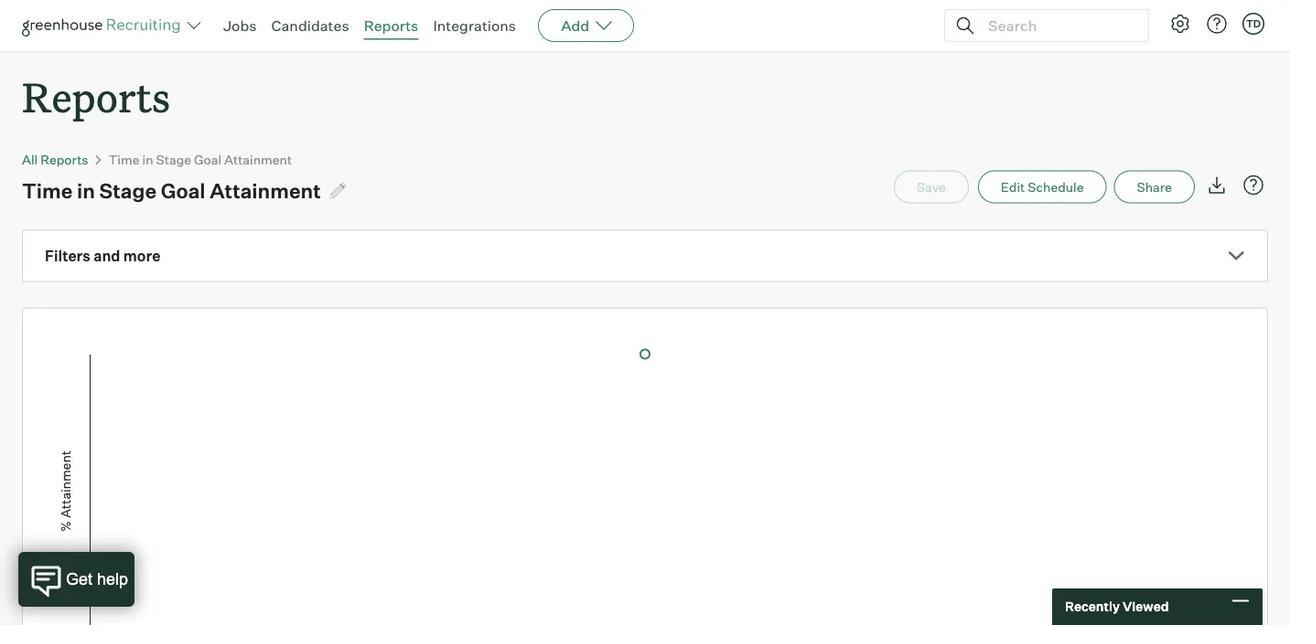 Task type: vqa. For each thing, say whether or not it's contained in the screenshot.
TEXT BOX
no



Task type: locate. For each thing, give the bounding box(es) containing it.
1 vertical spatial in
[[77, 178, 95, 203]]

td button
[[1243, 13, 1265, 35]]

stage
[[156, 152, 191, 168], [99, 178, 157, 203]]

0 vertical spatial reports
[[364, 16, 418, 35]]

save and schedule this report to revisit it! element
[[894, 171, 978, 204]]

1 vertical spatial stage
[[99, 178, 157, 203]]

td
[[1246, 17, 1261, 30]]

time in stage goal attainment
[[108, 152, 292, 168], [22, 178, 321, 203]]

1 vertical spatial goal
[[161, 178, 205, 203]]

1 vertical spatial time in stage goal attainment
[[22, 178, 321, 203]]

all reports
[[22, 152, 88, 168]]

1 vertical spatial attainment
[[210, 178, 321, 203]]

candidates
[[271, 16, 349, 35]]

0 vertical spatial attainment
[[224, 152, 292, 168]]

viewed
[[1123, 599, 1169, 615]]

time right all reports
[[108, 152, 140, 168]]

time
[[108, 152, 140, 168], [22, 178, 73, 203]]

0 vertical spatial time
[[108, 152, 140, 168]]

1 vertical spatial time
[[22, 178, 73, 203]]

attainment
[[224, 152, 292, 168], [210, 178, 321, 203]]

integrations
[[433, 16, 516, 35]]

in
[[142, 152, 153, 168], [77, 178, 95, 203]]

time down all reports link
[[22, 178, 73, 203]]

edit
[[1001, 179, 1025, 195]]

faq image
[[1243, 174, 1265, 196]]

download image
[[1206, 174, 1228, 196]]

reports down greenhouse recruiting image
[[22, 70, 170, 124]]

0 horizontal spatial in
[[77, 178, 95, 203]]

reports
[[364, 16, 418, 35], [22, 70, 170, 124], [41, 152, 88, 168]]

filters
[[45, 247, 90, 266]]

1 vertical spatial reports
[[22, 70, 170, 124]]

more
[[123, 247, 160, 266]]

reports right all
[[41, 152, 88, 168]]

goal
[[194, 152, 221, 168], [161, 178, 205, 203]]

2 vertical spatial reports
[[41, 152, 88, 168]]

candidates link
[[271, 16, 349, 35]]

0 vertical spatial stage
[[156, 152, 191, 168]]

0 horizontal spatial time
[[22, 178, 73, 203]]

reports link
[[364, 16, 418, 35]]

reports right candidates link
[[364, 16, 418, 35]]

jobs
[[223, 16, 257, 35]]

share
[[1137, 179, 1172, 195]]

jobs link
[[223, 16, 257, 35]]

td button
[[1239, 9, 1268, 38]]

0 vertical spatial goal
[[194, 152, 221, 168]]

1 horizontal spatial in
[[142, 152, 153, 168]]



Task type: describe. For each thing, give the bounding box(es) containing it.
recently
[[1065, 599, 1120, 615]]

0 vertical spatial in
[[142, 152, 153, 168]]

filters and more
[[45, 247, 160, 266]]

schedule
[[1028, 179, 1084, 195]]

time in stage goal attainment link
[[108, 152, 292, 168]]

and
[[94, 247, 120, 266]]

0 vertical spatial time in stage goal attainment
[[108, 152, 292, 168]]

all reports link
[[22, 152, 88, 168]]

xychart image
[[45, 309, 1245, 626]]

all
[[22, 152, 38, 168]]

recently viewed
[[1065, 599, 1169, 615]]

integrations link
[[433, 16, 516, 35]]

edit schedule
[[1001, 179, 1084, 195]]

add button
[[538, 9, 634, 42]]

greenhouse recruiting image
[[22, 15, 187, 37]]

add
[[561, 16, 589, 35]]

Search text field
[[984, 12, 1132, 39]]

configure image
[[1169, 13, 1191, 35]]

1 horizontal spatial time
[[108, 152, 140, 168]]

share button
[[1114, 171, 1195, 204]]

edit schedule button
[[978, 171, 1107, 204]]



